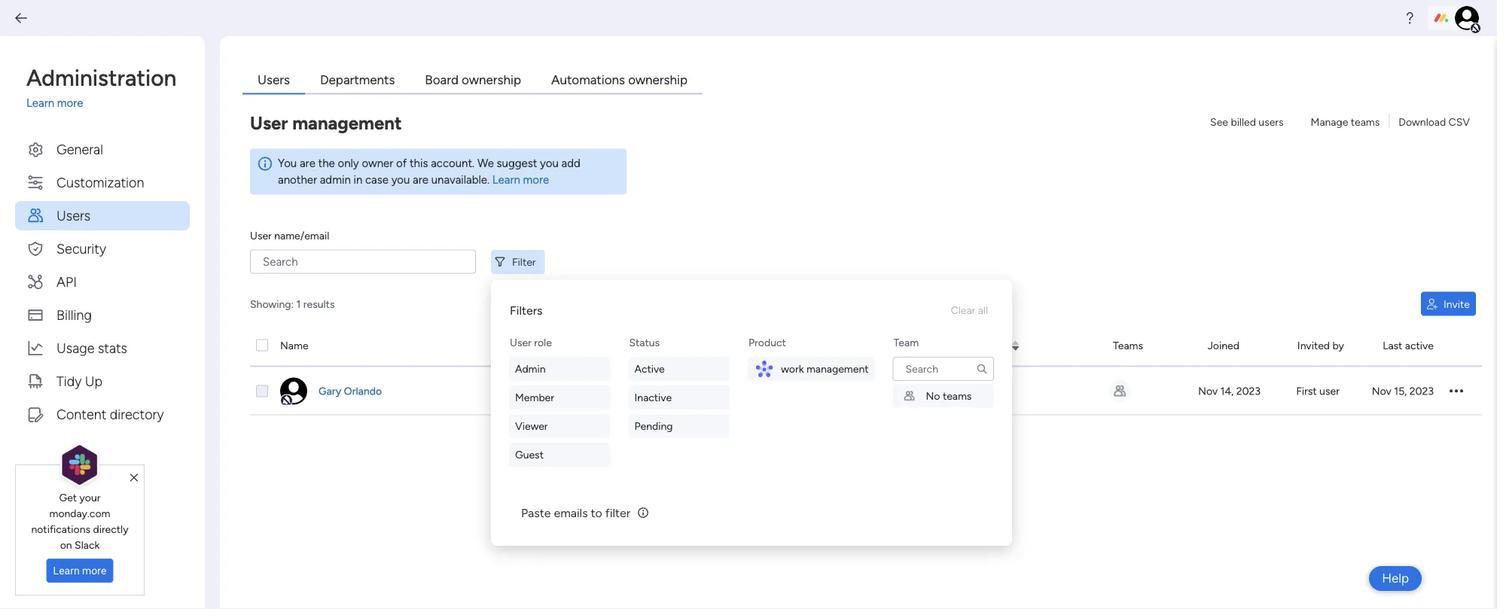 Task type: vqa. For each thing, say whether or not it's contained in the screenshot.
'v2 ellipsis' icon
yes



Task type: locate. For each thing, give the bounding box(es) containing it.
directly
[[93, 523, 129, 536]]

get your monday.com notifications directly on slack
[[31, 491, 129, 551]]

guest button
[[509, 443, 611, 467]]

suggest
[[497, 156, 538, 170]]

orlandogary85@gmail.com
[[507, 385, 635, 398]]

user role
[[510, 336, 552, 349], [708, 339, 751, 352]]

board
[[425, 72, 459, 87]]

orlando
[[344, 385, 382, 398]]

teams inside button
[[943, 390, 972, 403]]

0 horizontal spatial are
[[300, 156, 316, 170]]

active down search image
[[968, 385, 999, 398]]

admin down email
[[515, 363, 546, 376]]

0 vertical spatial are
[[300, 156, 316, 170]]

more down the suggest
[[523, 173, 549, 187]]

1 vertical spatial learn more link
[[493, 173, 549, 187]]

invite button
[[1422, 292, 1477, 316]]

1 vertical spatial active
[[968, 385, 999, 398]]

management right work
[[807, 363, 869, 376]]

unavailable.
[[431, 173, 490, 187]]

users
[[258, 72, 290, 87], [57, 207, 90, 223]]

active inside button
[[635, 363, 665, 376]]

1 nov from the left
[[1199, 385, 1218, 398]]

more down administration
[[57, 96, 83, 110]]

1 horizontal spatial ownership
[[628, 72, 688, 87]]

1 horizontal spatial nov
[[1373, 385, 1392, 398]]

usage stats
[[57, 340, 127, 356]]

user role up active button
[[708, 339, 751, 352]]

0 horizontal spatial users
[[57, 207, 90, 223]]

see billed users
[[1211, 115, 1284, 128]]

more down the slack
[[82, 565, 107, 577]]

0 vertical spatial more
[[57, 96, 83, 110]]

learn more down the slack
[[53, 565, 107, 577]]

learn for learn more button
[[53, 565, 80, 577]]

v2 ellipsis image
[[1450, 384, 1464, 398]]

14,
[[1221, 385, 1234, 398]]

learn down the suggest
[[493, 173, 521, 187]]

this
[[410, 156, 428, 170]]

1 horizontal spatial gary orlando image
[[1456, 6, 1480, 30]]

grid
[[250, 325, 1483, 595]]

users
[[1259, 115, 1284, 128]]

member button
[[509, 386, 611, 410]]

0 horizontal spatial ownership
[[462, 72, 521, 87]]

you down of
[[391, 173, 410, 187]]

None search field
[[893, 357, 994, 381]]

pending
[[635, 420, 673, 433]]

learn more link down the suggest
[[493, 173, 549, 187]]

invite
[[1444, 298, 1471, 310]]

user
[[1320, 385, 1340, 398]]

help button
[[1370, 567, 1422, 591]]

user left the 'name/email'
[[250, 229, 272, 242]]

teams for no teams
[[943, 390, 972, 403]]

0 horizontal spatial user role
[[510, 336, 552, 349]]

directory
[[110, 406, 164, 422]]

learn more button
[[46, 559, 113, 583]]

0 horizontal spatial learn more
[[53, 565, 107, 577]]

Search text field
[[250, 250, 476, 274]]

products
[[863, 339, 906, 352]]

name
[[280, 339, 309, 352]]

work management
[[781, 363, 869, 376]]

ownership inside 'link'
[[462, 72, 521, 87]]

1 ownership from the left
[[462, 72, 521, 87]]

to
[[591, 506, 603, 520]]

management for work management
[[807, 363, 869, 376]]

2023 for nov 15, 2023
[[1410, 385, 1434, 398]]

learn down on
[[53, 565, 80, 577]]

1 vertical spatial learn more
[[53, 565, 107, 577]]

0 horizontal spatial you
[[391, 173, 410, 187]]

notifications
[[31, 523, 90, 536]]

user role inside row
[[708, 339, 751, 352]]

admin down active button
[[718, 385, 749, 398]]

0 vertical spatial management
[[292, 112, 402, 134]]

1 vertical spatial users
[[57, 207, 90, 223]]

0 horizontal spatial teams
[[943, 390, 972, 403]]

1 horizontal spatial teams
[[1351, 115, 1380, 128]]

1 vertical spatial management
[[807, 363, 869, 376]]

are
[[300, 156, 316, 170], [413, 173, 429, 187]]

ownership right automations
[[628, 72, 688, 87]]

active inside grid
[[968, 385, 999, 398]]

admin
[[515, 363, 546, 376], [718, 385, 749, 398]]

teams right manage at the top of the page
[[1351, 115, 1380, 128]]

member
[[515, 391, 554, 404]]

users up user management
[[258, 72, 290, 87]]

user name/email
[[250, 229, 329, 242]]

1 horizontal spatial admin
[[718, 385, 749, 398]]

1 row from the top
[[250, 325, 1483, 367]]

1 vertical spatial learn
[[493, 173, 521, 187]]

0 horizontal spatial active
[[635, 363, 665, 376]]

2023
[[1237, 385, 1261, 398], [1410, 385, 1434, 398]]

of
[[396, 156, 407, 170]]

role up work management button
[[733, 339, 751, 352]]

users link
[[243, 66, 305, 95]]

0 horizontal spatial gary orlando image
[[280, 378, 307, 405]]

more inside learn more button
[[82, 565, 107, 577]]

2 2023 from the left
[[1410, 385, 1434, 398]]

gary orlando image right help icon
[[1456, 6, 1480, 30]]

0 vertical spatial users
[[258, 72, 290, 87]]

2023 right 15,
[[1410, 385, 1434, 398]]

nov for nov 15, 2023
[[1373, 385, 1392, 398]]

gary orlando image
[[1456, 6, 1480, 30], [280, 378, 307, 405]]

0 vertical spatial active
[[635, 363, 665, 376]]

you
[[540, 156, 559, 170], [391, 173, 410, 187]]

no teams
[[926, 390, 972, 403]]

2 ownership from the left
[[628, 72, 688, 87]]

monday.com
[[49, 507, 110, 520]]

name/email
[[274, 229, 329, 242]]

active
[[635, 363, 665, 376], [968, 385, 999, 398]]

are down this
[[413, 173, 429, 187]]

1 horizontal spatial you
[[540, 156, 559, 170]]

role up admin 'button'
[[534, 336, 552, 349]]

viewer
[[515, 420, 548, 433]]

user down users link
[[250, 112, 288, 134]]

nov left 14,
[[1199, 385, 1218, 398]]

2 nov from the left
[[1373, 385, 1392, 398]]

1 vertical spatial are
[[413, 173, 429, 187]]

0 horizontal spatial learn more link
[[26, 95, 190, 112]]

learn more link down administration
[[26, 95, 190, 112]]

1 horizontal spatial management
[[807, 363, 869, 376]]

download csv button
[[1393, 110, 1477, 134]]

row containing name
[[250, 325, 1483, 367]]

learn inside the administration learn more
[[26, 96, 54, 110]]

more
[[57, 96, 83, 110], [523, 173, 549, 187], [82, 565, 107, 577]]

1 horizontal spatial active
[[968, 385, 999, 398]]

management up only
[[292, 112, 402, 134]]

manage teams button
[[1305, 110, 1386, 134]]

team
[[894, 336, 919, 349]]

help image
[[1403, 11, 1418, 26]]

0 horizontal spatial 2023
[[1237, 385, 1261, 398]]

content directory
[[57, 406, 164, 422]]

1 vertical spatial admin
[[718, 385, 749, 398]]

learn inside button
[[53, 565, 80, 577]]

teams inside button
[[1351, 115, 1380, 128]]

2 vertical spatial learn
[[53, 565, 80, 577]]

gary orlando link
[[316, 384, 384, 399]]

automations ownership
[[551, 72, 688, 87]]

0 vertical spatial learn more
[[493, 173, 549, 187]]

learn down administration
[[26, 96, 54, 110]]

active button
[[629, 357, 730, 381]]

1 horizontal spatial learn more link
[[493, 173, 549, 187]]

1 horizontal spatial 2023
[[1410, 385, 1434, 398]]

row up the component image
[[250, 325, 1483, 367]]

management inside button
[[807, 363, 869, 376]]

0 horizontal spatial role
[[534, 336, 552, 349]]

nov for nov 14, 2023
[[1199, 385, 1218, 398]]

role
[[534, 336, 552, 349], [733, 339, 751, 352]]

1 horizontal spatial role
[[733, 339, 751, 352]]

see
[[1211, 115, 1229, 128]]

0 horizontal spatial nov
[[1199, 385, 1218, 398]]

teams
[[1351, 115, 1380, 128], [943, 390, 972, 403]]

see billed users button
[[1205, 110, 1290, 134]]

1 vertical spatial teams
[[943, 390, 972, 403]]

gary orlando image left gary at the bottom left
[[280, 378, 307, 405]]

departments
[[320, 72, 395, 87]]

users button
[[15, 201, 190, 230]]

are left the in the top of the page
[[300, 156, 316, 170]]

0 vertical spatial admin
[[515, 363, 546, 376]]

1 horizontal spatial are
[[413, 173, 429, 187]]

guest
[[515, 449, 544, 461]]

you left add
[[540, 156, 559, 170]]

teams right no
[[943, 390, 972, 403]]

0 vertical spatial teams
[[1351, 115, 1380, 128]]

user up active button
[[708, 339, 730, 352]]

add or edit team image
[[1109, 380, 1131, 403]]

ownership
[[462, 72, 521, 87], [628, 72, 688, 87]]

row down products
[[250, 367, 1483, 416]]

ownership right board
[[462, 72, 521, 87]]

row containing gary orlando
[[250, 367, 1483, 416]]

user role down filters
[[510, 336, 552, 349]]

only
[[338, 156, 359, 170]]

1 horizontal spatial users
[[258, 72, 290, 87]]

component image
[[877, 379, 900, 402]]

nov left 15,
[[1373, 385, 1392, 398]]

content
[[57, 406, 106, 422]]

content directory button
[[15, 400, 190, 429]]

0 vertical spatial learn
[[26, 96, 54, 110]]

2023 right 14,
[[1237, 385, 1261, 398]]

1 vertical spatial gary orlando image
[[280, 378, 307, 405]]

2 row from the top
[[250, 367, 1483, 416]]

showing: 1 results
[[250, 298, 335, 310]]

clear all
[[951, 304, 988, 317]]

active down status
[[635, 363, 665, 376]]

your
[[80, 491, 101, 504]]

gary
[[319, 385, 341, 398]]

0 vertical spatial learn more link
[[26, 95, 190, 112]]

1 horizontal spatial user role
[[708, 339, 751, 352]]

billing
[[57, 307, 92, 323]]

work
[[781, 363, 804, 376]]

2 vertical spatial more
[[82, 565, 107, 577]]

0 horizontal spatial management
[[292, 112, 402, 134]]

administration learn more
[[26, 64, 177, 110]]

1 2023 from the left
[[1237, 385, 1261, 398]]

results
[[303, 298, 335, 310]]

0 horizontal spatial admin
[[515, 363, 546, 376]]

learn more down the suggest
[[493, 173, 549, 187]]

last
[[1383, 339, 1403, 352]]

users up security
[[57, 207, 90, 223]]

learn more link
[[26, 95, 190, 112], [493, 173, 549, 187]]

0 vertical spatial you
[[540, 156, 559, 170]]

paste emails to filter button
[[509, 498, 662, 528]]

inactive
[[635, 391, 672, 404]]

row
[[250, 325, 1483, 367], [250, 367, 1483, 416]]



Task type: describe. For each thing, give the bounding box(es) containing it.
automations
[[551, 72, 625, 87]]

1 horizontal spatial learn more
[[493, 173, 549, 187]]

inactive button
[[629, 386, 730, 410]]

emails
[[554, 506, 588, 520]]

gary orlando
[[319, 385, 382, 398]]

v2 surface invite image
[[1428, 299, 1438, 309]]

last active
[[1383, 339, 1434, 352]]

tidy up
[[57, 373, 103, 389]]

account.
[[431, 156, 475, 170]]

active
[[1406, 339, 1434, 352]]

admin button
[[509, 357, 611, 381]]

management for user management
[[292, 112, 402, 134]]

role inside row
[[733, 339, 751, 352]]

learn more inside button
[[53, 565, 107, 577]]

2023 for nov 14, 2023
[[1237, 385, 1261, 398]]

invited by
[[1298, 339, 1345, 352]]

general
[[57, 141, 103, 157]]

all
[[978, 304, 988, 317]]

billing button
[[15, 300, 190, 330]]

stats
[[98, 340, 127, 356]]

clear all button
[[945, 298, 994, 322]]

Search search field
[[893, 357, 994, 381]]

board ownership link
[[410, 66, 536, 95]]

email
[[509, 339, 535, 352]]

general button
[[15, 134, 190, 164]]

billed
[[1231, 115, 1257, 128]]

filter button
[[491, 250, 545, 274]]

apps button
[[15, 433, 190, 462]]

security button
[[15, 234, 190, 263]]

usage stats button
[[15, 333, 190, 363]]

learn for the bottom learn more 'link'
[[493, 173, 521, 187]]

admin inside 'button'
[[515, 363, 546, 376]]

grid containing name
[[250, 325, 1483, 595]]

joined
[[1208, 339, 1240, 352]]

invited
[[1298, 339, 1330, 352]]

get
[[59, 491, 77, 504]]

api
[[57, 273, 77, 290]]

teams for manage teams
[[1351, 115, 1380, 128]]

filter
[[606, 506, 631, 520]]

user down filters
[[510, 336, 532, 349]]

first
[[1297, 385, 1317, 398]]

1
[[297, 298, 301, 310]]

product
[[749, 336, 786, 349]]

owner
[[362, 156, 394, 170]]

search image
[[976, 363, 988, 375]]

by
[[1333, 339, 1345, 352]]

gary orlando image inside row
[[280, 378, 307, 405]]

csv
[[1449, 115, 1471, 128]]

download csv
[[1399, 115, 1471, 128]]

ownership for automations ownership
[[628, 72, 688, 87]]

1 vertical spatial you
[[391, 173, 410, 187]]

manage teams
[[1311, 115, 1380, 128]]

1 vertical spatial more
[[523, 173, 549, 187]]

showing:
[[250, 298, 294, 310]]

you are the only owner of this account. we suggest you add another admin in case you are unavailable.
[[278, 156, 581, 187]]

download
[[1399, 115, 1447, 128]]

another
[[278, 173, 317, 187]]

manage
[[1311, 115, 1349, 128]]

customization button
[[15, 168, 190, 197]]

apps
[[57, 439, 88, 455]]

ownership for board ownership
[[462, 72, 521, 87]]

no
[[926, 390, 941, 403]]

filters
[[510, 303, 543, 318]]

user management
[[250, 112, 402, 134]]

customization
[[57, 174, 144, 190]]

0 vertical spatial gary orlando image
[[1456, 6, 1480, 30]]

slack
[[75, 539, 100, 551]]

api button
[[15, 267, 190, 296]]

first user
[[1297, 385, 1340, 398]]

users inside users button
[[57, 207, 90, 223]]

help
[[1383, 571, 1410, 587]]

you
[[278, 156, 297, 170]]

back to workspace image
[[14, 11, 29, 26]]

security
[[57, 240, 106, 257]]

paste
[[521, 506, 551, 520]]

filter
[[512, 256, 536, 269]]

viewer button
[[509, 414, 611, 438]]

dapulse x slim image
[[130, 472, 138, 485]]

board ownership
[[425, 72, 521, 87]]

teams
[[1113, 339, 1144, 352]]

pending button
[[629, 414, 730, 438]]

no teams button
[[893, 384, 994, 408]]

tidy up button
[[15, 367, 190, 396]]

administration
[[26, 64, 177, 91]]

nov 15, 2023
[[1373, 385, 1434, 398]]

work management button
[[748, 357, 875, 381]]

nov 14, 2023
[[1199, 385, 1261, 398]]

more inside the administration learn more
[[57, 96, 83, 110]]

users inside users link
[[258, 72, 290, 87]]

admin
[[320, 173, 351, 187]]

add
[[562, 156, 581, 170]]



